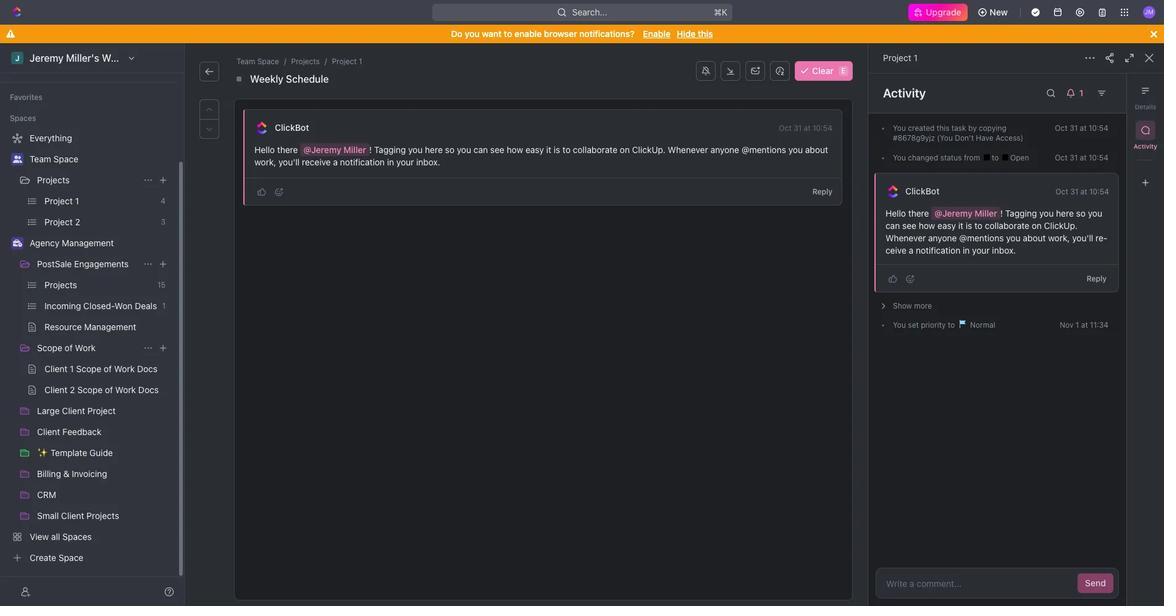 Task type: describe. For each thing, give the bounding box(es) containing it.
2 for client
[[70, 385, 75, 395]]

@jeremy for ceive
[[935, 208, 973, 219]]

15
[[158, 281, 166, 290]]

status
[[941, 153, 962, 163]]

hello there @jeremy miller for ceive
[[886, 208, 998, 219]]

do
[[451, 28, 463, 39]]

small client projects
[[37, 511, 119, 521]]

⌘k
[[714, 7, 728, 17]]

10:54 down 1 dropdown button
[[1089, 124, 1109, 133]]

feedback
[[63, 427, 102, 437]]

template
[[51, 448, 87, 458]]

set
[[908, 321, 919, 330]]

docs for client 2 scope of work docs
[[138, 385, 159, 395]]

enable
[[515, 28, 542, 39]]

@jeremy miller button for ceive
[[932, 207, 1001, 220]]

new
[[990, 7, 1008, 17]]

sidebar navigation
[[0, 43, 187, 607]]

projects down team space
[[37, 175, 70, 185]]

management for resource management
[[84, 322, 136, 332]]

your inside ! tagging you here so you can see how easy it is to collaborate on clickup. whenever anyone @mentions you about work, you'll receive a notification in your inbox.
[[397, 157, 414, 167]]

nov
[[1060, 321, 1074, 330]]

to inside ! tagging you here so you can see how easy it is to collaborate on clickup. whenever anyone @mentions you about work, you'll receive a notification in your inbox.
[[563, 145, 571, 155]]

you'll for a
[[279, 157, 300, 167]]

it for ceive
[[959, 221, 964, 231]]

priority
[[921, 321, 946, 330]]

client 1 scope of work docs link
[[44, 360, 171, 379]]

work for 2
[[115, 385, 136, 395]]

team space / projects / project 1
[[237, 57, 362, 66]]

all
[[51, 532, 60, 542]]

0 vertical spatial projects link
[[289, 56, 322, 68]]

jeremy miller's workspace
[[30, 53, 153, 64]]

jeremy
[[30, 53, 64, 64]]

client for feedback
[[37, 427, 60, 437]]

✨
[[37, 448, 48, 458]]

client 2 scope of work docs
[[44, 385, 159, 395]]

weekly schedule link
[[248, 72, 331, 87]]

#8678g9yjz
[[893, 133, 935, 143]]

collaborate for ceive
[[985, 221, 1030, 231]]

hello for ceive
[[886, 208, 906, 219]]

show more
[[893, 302, 932, 311]]

client 1 scope of work docs
[[44, 364, 158, 374]]

0 horizontal spatial spaces
[[10, 114, 36, 123]]

won
[[115, 301, 132, 311]]

client for 2
[[44, 385, 68, 395]]

user group image
[[13, 156, 22, 163]]

inbox. inside ! tagging you here so you can see how easy it is to collaborate on clickup. whenever anyone @mentions you about work, you'll receive a notification in your inbox.
[[417, 157, 440, 167]]

(you
[[938, 133, 953, 143]]

here for a
[[425, 145, 443, 155]]

search...
[[572, 7, 607, 17]]

resource management
[[44, 322, 136, 332]]

so for a
[[445, 145, 455, 155]]

there for a
[[277, 145, 298, 155]]

you created this task by copying #8678g9yjz (you don't have access)
[[893, 124, 1024, 143]]

management for agency management
[[62, 238, 114, 248]]

! for a
[[369, 145, 372, 155]]

normal
[[969, 321, 996, 330]]

crm
[[37, 490, 56, 500]]

clear
[[813, 65, 834, 76]]

whenever for a
[[668, 145, 709, 155]]

create space link
[[5, 549, 171, 568]]

from
[[964, 153, 981, 163]]

weekly schedule
[[250, 74, 329, 85]]

@mentions for a
[[742, 145, 787, 155]]

client feedback link
[[37, 423, 171, 442]]

agency
[[30, 238, 59, 248]]

clickbot inside task sidebar content section
[[906, 186, 940, 197]]

team for team space / projects / project 1
[[237, 57, 255, 66]]

project 2 link
[[44, 213, 156, 232]]

in inside ! tagging you here so you can see how easy it is to collaborate on clickup. whenever anyone @mentions you about work, you'll receive a notification in your inbox.
[[387, 157, 394, 167]]

scope for 2
[[77, 385, 103, 395]]

new button
[[973, 2, 1016, 22]]

space for create space
[[59, 553, 83, 563]]

send button
[[1078, 574, 1114, 594]]

projects down crm link
[[87, 511, 119, 521]]

notification inside ! tagging you here so you can see how easy it is to collaborate on clickup. whenever anyone @mentions you about work, you'll re ceive a notification in your inbox.
[[916, 245, 961, 256]]

access)
[[996, 133, 1024, 143]]

everything
[[30, 133, 72, 143]]

more
[[915, 302, 932, 311]]

is for ceive
[[966, 221, 973, 231]]

billing & invoicing
[[37, 469, 107, 479]]

you for changed status from
[[893, 153, 906, 163]]

10:54 up re at right
[[1090, 187, 1110, 196]]

work, for a
[[255, 157, 276, 167]]

clickbot inside button
[[275, 122, 309, 133]]

copying
[[979, 124, 1007, 133]]

clickup. for a
[[632, 145, 666, 155]]

anyone for ceive
[[929, 233, 957, 243]]

scope of work
[[37, 343, 96, 353]]

can for ceive
[[886, 221, 900, 231]]

1 horizontal spatial project 1 link
[[330, 56, 365, 68]]

don't
[[955, 133, 974, 143]]

project 1 inside sidebar navigation
[[44, 196, 79, 206]]

work, for ceive
[[1049, 233, 1070, 243]]

1 button
[[1062, 83, 1092, 103]]

to inside ! tagging you here so you can see how easy it is to collaborate on clickup. whenever anyone @mentions you about work, you'll re ceive a notification in your inbox.
[[975, 221, 983, 231]]

j
[[15, 53, 20, 63]]

postsale engagements
[[37, 259, 129, 269]]

miller for ceive
[[975, 208, 998, 219]]

@jeremy for a
[[304, 145, 342, 155]]

can for a
[[474, 145, 488, 155]]

create
[[30, 553, 56, 563]]

work for 1
[[114, 364, 135, 374]]

by
[[969, 124, 977, 133]]

upgrade link
[[909, 4, 968, 21]]

of for 1
[[104, 364, 112, 374]]

large client project
[[37, 406, 116, 416]]

! tagging you here so you can see how easy it is to collaborate on clickup. whenever anyone @mentions you about work, you'll re ceive a notification in your inbox.
[[886, 208, 1108, 256]]

want
[[482, 28, 502, 39]]

3
[[161, 217, 166, 227]]

engagements
[[74, 259, 129, 269]]

collaborate for a
[[573, 145, 618, 155]]

receive
[[302, 157, 331, 167]]

client up client feedback
[[62, 406, 85, 416]]

client 2 scope of work docs link
[[44, 381, 171, 400]]

notification inside ! tagging you here so you can see how easy it is to collaborate on clickup. whenever anyone @mentions you about work, you'll receive a notification in your inbox.
[[340, 157, 385, 167]]

miller for a
[[344, 145, 366, 155]]

notifications?
[[580, 28, 635, 39]]

large client project link
[[37, 402, 171, 421]]

favorites button
[[5, 90, 47, 105]]

✨ template guide
[[37, 448, 113, 458]]

2 horizontal spatial project 1 link
[[884, 53, 918, 63]]

0 horizontal spatial project 1 link
[[44, 192, 156, 211]]

have
[[976, 133, 994, 143]]

projects up incoming
[[44, 280, 77, 290]]

0 vertical spatial work
[[75, 343, 96, 353]]

do you want to enable browser notifications? enable hide this
[[451, 28, 713, 39]]

ceive
[[886, 233, 1108, 256]]

resource
[[44, 322, 82, 332]]

at for changed status from
[[1080, 153, 1087, 163]]

easy for ceive
[[938, 221, 956, 231]]

there for ceive
[[909, 208, 930, 219]]

small
[[37, 511, 59, 521]]

deals
[[135, 301, 157, 311]]

0 vertical spatial team space link
[[234, 56, 282, 68]]

how for a
[[507, 145, 523, 155]]



Task type: vqa. For each thing, say whether or not it's contained in the screenshot.


Task type: locate. For each thing, give the bounding box(es) containing it.
team
[[237, 57, 255, 66], [30, 154, 51, 164]]

is
[[554, 145, 560, 155], [966, 221, 973, 231]]

scope for 1
[[76, 364, 101, 374]]

1 horizontal spatial how
[[919, 221, 936, 231]]

of inside client 1 scope of work docs link
[[104, 364, 112, 374]]

1 vertical spatial this
[[937, 124, 950, 133]]

jeremy miller's workspace, , element
[[11, 52, 23, 64]]

docs down client 1 scope of work docs link
[[138, 385, 159, 395]]

hello
[[255, 145, 275, 155], [886, 208, 906, 219]]

see inside ! tagging you here so you can see how easy it is to collaborate on clickup. whenever anyone @mentions you about work, you'll re ceive a notification in your inbox.
[[903, 221, 917, 231]]

1 horizontal spatial spaces
[[62, 532, 92, 542]]

1 you from the top
[[893, 124, 906, 133]]

work down client 1 scope of work docs link
[[115, 385, 136, 395]]

@jeremy up the receive
[[304, 145, 342, 155]]

work, inside ! tagging you here so you can see how easy it is to collaborate on clickup. whenever anyone @mentions you about work, you'll receive a notification in your inbox.
[[255, 157, 276, 167]]

1 horizontal spatial activity
[[1134, 143, 1158, 150]]

activity inside task sidebar navigation tab list
[[1134, 143, 1158, 150]]

so for ceive
[[1077, 208, 1086, 219]]

scope inside scope of work link
[[37, 343, 62, 353]]

project 1 link up project 2 link
[[44, 192, 156, 211]]

1 / from the left
[[284, 57, 286, 66]]

0 vertical spatial about
[[806, 145, 829, 155]]

3 you from the top
[[893, 321, 906, 330]]

0 vertical spatial easy
[[526, 145, 544, 155]]

10:54 left task sidebar navigation tab list
[[1089, 153, 1109, 163]]

in
[[387, 157, 394, 167], [963, 245, 970, 256]]

1 vertical spatial space
[[54, 154, 78, 164]]

large
[[37, 406, 60, 416]]

0 horizontal spatial work,
[[255, 157, 276, 167]]

1 horizontal spatial inbox.
[[993, 245, 1017, 256]]

set priority to
[[906, 321, 958, 330]]

notification
[[340, 157, 385, 167], [916, 245, 961, 256]]

changed status from
[[906, 153, 983, 163]]

1 vertical spatial it
[[959, 221, 964, 231]]

invoicing
[[72, 469, 107, 479]]

of inside scope of work link
[[65, 343, 73, 353]]

is inside ! tagging you here so you can see how easy it is to collaborate on clickup. whenever anyone @mentions you about work, you'll re ceive a notification in your inbox.
[[966, 221, 973, 231]]

view all spaces
[[30, 532, 92, 542]]

0 vertical spatial your
[[397, 157, 414, 167]]

re
[[1096, 233, 1108, 243]]

activity inside task sidebar content section
[[884, 86, 926, 100]]

tree containing everything
[[5, 129, 173, 568]]

everything link
[[5, 129, 171, 148]]

1 vertical spatial you
[[893, 153, 906, 163]]

anyone for a
[[711, 145, 740, 155]]

@jeremy up ceive
[[935, 208, 973, 219]]

incoming closed-won deals link
[[44, 297, 157, 316]]

0 horizontal spatial hello
[[255, 145, 275, 155]]

1 horizontal spatial easy
[[938, 221, 956, 231]]

e
[[842, 66, 846, 75]]

notification right the receive
[[340, 157, 385, 167]]

can inside ! tagging you here so you can see how easy it is to collaborate on clickup. whenever anyone @mentions you about work, you'll receive a notification in your inbox.
[[474, 145, 488, 155]]

you left changed
[[893, 153, 906, 163]]

it for a
[[547, 145, 552, 155]]

4
[[161, 196, 166, 206]]

1 horizontal spatial about
[[1023, 233, 1046, 243]]

1 vertical spatial team
[[30, 154, 51, 164]]

there
[[277, 145, 298, 155], [909, 208, 930, 219]]

docs for client 1 scope of work docs
[[137, 364, 158, 374]]

projects link up closed-
[[44, 276, 153, 295]]

scope inside client 1 scope of work docs link
[[76, 364, 101, 374]]

2 inside the client 2 scope of work docs link
[[70, 385, 75, 395]]

spaces down the small client projects
[[62, 532, 92, 542]]

/ up weekly schedule link
[[284, 57, 286, 66]]

team space
[[30, 154, 78, 164]]

at
[[804, 124, 811, 133], [1080, 124, 1087, 133], [1080, 153, 1087, 163], [1081, 187, 1088, 196], [1082, 321, 1089, 330]]

0 vertical spatial miller
[[344, 145, 366, 155]]

/ up schedule
[[325, 57, 327, 66]]

1 horizontal spatial so
[[1077, 208, 1086, 219]]

management up postsale engagements link
[[62, 238, 114, 248]]

1 vertical spatial notification
[[916, 245, 961, 256]]

docs up the client 2 scope of work docs link
[[137, 364, 158, 374]]

this right hide at the top right of the page
[[698, 28, 713, 39]]

work down resource management
[[75, 343, 96, 353]]

space up weekly
[[257, 57, 279, 66]]

client down large
[[37, 427, 60, 437]]

1 vertical spatial @jeremy miller button
[[932, 207, 1001, 220]]

collaborate inside ! tagging you here so you can see how easy it is to collaborate on clickup. whenever anyone @mentions you about work, you'll re ceive a notification in your inbox.
[[985, 221, 1030, 231]]

@mentions for ceive
[[960, 233, 1004, 243]]

here inside ! tagging you here so you can see how easy it is to collaborate on clickup. whenever anyone @mentions you about work, you'll re ceive a notification in your inbox.
[[1057, 208, 1074, 219]]

@mentions inside ! tagging you here so you can see how easy it is to collaborate on clickup. whenever anyone @mentions you about work, you'll receive a notification in your inbox.
[[742, 145, 787, 155]]

tagging for a
[[374, 145, 406, 155]]

1 horizontal spatial clickup.
[[1045, 221, 1078, 231]]

projects link down team space
[[37, 171, 138, 190]]

at for set priority to
[[1082, 321, 1089, 330]]

you'll
[[279, 157, 300, 167], [1073, 233, 1094, 243]]

0 horizontal spatial this
[[698, 28, 713, 39]]

2 up agency management
[[75, 217, 80, 227]]

client up view all spaces
[[61, 511, 84, 521]]

10:54 down clear on the top right
[[813, 124, 833, 133]]

1 vertical spatial so
[[1077, 208, 1086, 219]]

collaborate inside ! tagging you here so you can see how easy it is to collaborate on clickup. whenever anyone @mentions you about work, you'll receive a notification in your inbox.
[[573, 145, 618, 155]]

0 vertical spatial whenever
[[668, 145, 709, 155]]

2 for project
[[75, 217, 80, 227]]

0 horizontal spatial project 1
[[44, 196, 79, 206]]

1 vertical spatial clickbot
[[906, 186, 940, 197]]

0 vertical spatial so
[[445, 145, 455, 155]]

clickbot down changed
[[906, 186, 940, 197]]

agency management
[[30, 238, 114, 248]]

about for a
[[806, 145, 829, 155]]

0 vertical spatial scope
[[37, 343, 62, 353]]

miller inside task sidebar content section
[[975, 208, 998, 219]]

! inside ! tagging you here so you can see how easy it is to collaborate on clickup. whenever anyone @mentions you about work, you'll receive a notification in your inbox.
[[369, 145, 372, 155]]

team inside sidebar navigation
[[30, 154, 51, 164]]

1 horizontal spatial /
[[325, 57, 327, 66]]

1 inside incoming closed-won deals 1
[[162, 302, 166, 311]]

0 vertical spatial clickup.
[[632, 145, 666, 155]]

2 vertical spatial work
[[115, 385, 136, 395]]

1 vertical spatial 2
[[70, 385, 75, 395]]

2 vertical spatial projects link
[[44, 276, 153, 295]]

space down view all spaces
[[59, 553, 83, 563]]

project 1 down upgrade link
[[884, 53, 918, 63]]

1 vertical spatial !
[[1001, 208, 1003, 219]]

anyone inside ! tagging you here so you can see how easy it is to collaborate on clickup. whenever anyone @mentions you about work, you'll receive a notification in your inbox.
[[711, 145, 740, 155]]

scope down client 1 scope of work docs
[[77, 385, 103, 395]]

tagging inside ! tagging you here so you can see how easy it is to collaborate on clickup. whenever anyone @mentions you about work, you'll re ceive a notification in your inbox.
[[1006, 208, 1038, 219]]

easy inside ! tagging you here so you can see how easy it is to collaborate on clickup. whenever anyone @mentions you about work, you'll re ceive a notification in your inbox.
[[938, 221, 956, 231]]

0 vertical spatial !
[[369, 145, 372, 155]]

2 / from the left
[[325, 57, 327, 66]]

created
[[908, 124, 935, 133]]

1 vertical spatial reply
[[1087, 274, 1107, 283]]

0 horizontal spatial your
[[397, 157, 414, 167]]

a inside ! tagging you here so you can see how easy it is to collaborate on clickup. whenever anyone @mentions you about work, you'll re ceive a notification in your inbox.
[[909, 245, 914, 256]]

clickup. inside ! tagging you here so you can see how easy it is to collaborate on clickup. whenever anyone @mentions you about work, you'll receive a notification in your inbox.
[[632, 145, 666, 155]]

send
[[1086, 578, 1107, 589]]

workspace
[[102, 53, 153, 64]]

11:34
[[1091, 321, 1109, 330]]

space for team space / projects / project 1
[[257, 57, 279, 66]]

about for ceive
[[1023, 233, 1046, 243]]

of for 2
[[105, 385, 113, 395]]

in inside ! tagging you here so you can see how easy it is to collaborate on clickup. whenever anyone @mentions you about work, you'll re ceive a notification in your inbox.
[[963, 245, 970, 256]]

clickup. inside ! tagging you here so you can see how easy it is to collaborate on clickup. whenever anyone @mentions you about work, you'll re ceive a notification in your inbox.
[[1045, 221, 1078, 231]]

projects
[[291, 57, 320, 66], [37, 175, 70, 185], [44, 280, 77, 290], [87, 511, 119, 521]]

client down scope of work
[[44, 364, 68, 374]]

a up show more
[[909, 245, 914, 256]]

favorites
[[10, 93, 42, 102]]

team space link down the everything link
[[30, 150, 171, 169]]

upgrade
[[926, 7, 962, 17]]

can inside ! tagging you here so you can see how easy it is to collaborate on clickup. whenever anyone @mentions you about work, you'll re ceive a notification in your inbox.
[[886, 221, 900, 231]]

0 horizontal spatial reply button
[[808, 185, 838, 200]]

1 vertical spatial in
[[963, 245, 970, 256]]

team space link up weekly
[[234, 56, 282, 68]]

business time image
[[13, 240, 22, 247]]

activity down details
[[1134, 143, 1158, 150]]

0 vertical spatial see
[[491, 145, 505, 155]]

0 vertical spatial 2
[[75, 217, 80, 227]]

on
[[620, 145, 630, 155], [1032, 221, 1042, 231]]

0 horizontal spatial clickbot
[[275, 122, 309, 133]]

team space link
[[234, 56, 282, 68], [30, 150, 171, 169]]

you'll inside ! tagging you here so you can see how easy it is to collaborate on clickup. whenever anyone @mentions you about work, you'll re ceive a notification in your inbox.
[[1073, 233, 1094, 243]]

show more button
[[876, 298, 1120, 315]]

1 vertical spatial projects link
[[37, 171, 138, 190]]

2 up "large client project"
[[70, 385, 75, 395]]

@jeremy inside task sidebar content section
[[935, 208, 973, 219]]

this inside you created this task by copying #8678g9yjz (you don't have access)
[[937, 124, 950, 133]]

there down clickbot button
[[277, 145, 298, 155]]

team for team space
[[30, 154, 51, 164]]

client up large
[[44, 385, 68, 395]]

miller's
[[66, 53, 99, 64]]

0 vertical spatial reply button
[[808, 185, 838, 200]]

you
[[893, 124, 906, 133], [893, 153, 906, 163], [893, 321, 906, 330]]

you'll left re at right
[[1073, 233, 1094, 243]]

1 horizontal spatial is
[[966, 221, 973, 231]]

here for ceive
[[1057, 208, 1074, 219]]

0 horizontal spatial inbox.
[[417, 157, 440, 167]]

0 vertical spatial reply
[[813, 187, 833, 196]]

inbox. inside ! tagging you here so you can see how easy it is to collaborate on clickup. whenever anyone @mentions you about work, you'll re ceive a notification in your inbox.
[[993, 245, 1017, 256]]

clickbot up the receive
[[275, 122, 309, 133]]

management
[[62, 238, 114, 248], [84, 322, 136, 332]]

your inside ! tagging you here so you can see how easy it is to collaborate on clickup. whenever anyone @mentions you about work, you'll re ceive a notification in your inbox.
[[973, 245, 990, 256]]

you inside you created this task by copying #8678g9yjz (you don't have access)
[[893, 124, 906, 133]]

1 vertical spatial team space link
[[30, 150, 171, 169]]

weekly
[[250, 74, 284, 85]]

reply inside task sidebar content section
[[1087, 274, 1107, 283]]

0 vertical spatial here
[[425, 145, 443, 155]]

closed-
[[83, 301, 115, 311]]

about inside ! tagging you here so you can see how easy it is to collaborate on clickup. whenever anyone @mentions you about work, you'll receive a notification in your inbox.
[[806, 145, 829, 155]]

1 vertical spatial miller
[[975, 208, 998, 219]]

0 vertical spatial clickbot
[[275, 122, 309, 133]]

@jeremy miller button up ceive
[[932, 207, 1001, 220]]

1 vertical spatial is
[[966, 221, 973, 231]]

hello there @jeremy miller inside task sidebar content section
[[886, 208, 998, 219]]

scope
[[37, 343, 62, 353], [76, 364, 101, 374], [77, 385, 103, 395]]

work,
[[255, 157, 276, 167], [1049, 233, 1070, 243]]

1 horizontal spatial !
[[1001, 208, 1003, 219]]

on inside ! tagging you here so you can see how easy it is to collaborate on clickup. whenever anyone @mentions you about work, you'll receive a notification in your inbox.
[[620, 145, 630, 155]]

tagging
[[374, 145, 406, 155], [1006, 208, 1038, 219]]

1 horizontal spatial see
[[903, 221, 917, 231]]

about inside ! tagging you here so you can see how easy it is to collaborate on clickup. whenever anyone @mentions you about work, you'll re ceive a notification in your inbox.
[[1023, 233, 1046, 243]]

0 vertical spatial hello there @jeremy miller
[[255, 145, 366, 155]]

0 vertical spatial management
[[62, 238, 114, 248]]

2 inside project 2 link
[[75, 217, 80, 227]]

/
[[284, 57, 286, 66], [325, 57, 327, 66]]

0 horizontal spatial miller
[[344, 145, 366, 155]]

spaces down the favorites button
[[10, 114, 36, 123]]

reply for leftmost 'reply' button
[[813, 187, 833, 196]]

projects up schedule
[[291, 57, 320, 66]]

your
[[397, 157, 414, 167], [973, 245, 990, 256]]

1 vertical spatial on
[[1032, 221, 1042, 231]]

it
[[547, 145, 552, 155], [959, 221, 964, 231]]

0 horizontal spatial in
[[387, 157, 394, 167]]

1 vertical spatial see
[[903, 221, 917, 231]]

on inside ! tagging you here so you can see how easy it is to collaborate on clickup. whenever anyone @mentions you about work, you'll re ceive a notification in your inbox.
[[1032, 221, 1042, 231]]

project inside project 2 link
[[44, 217, 73, 227]]

docs
[[137, 364, 158, 374], [138, 385, 159, 395]]

so
[[445, 145, 455, 155], [1077, 208, 1086, 219]]

activity up the created
[[884, 86, 926, 100]]

0 vertical spatial a
[[333, 157, 338, 167]]

hello there @jeremy miller
[[255, 145, 366, 155], [886, 208, 998, 219]]

space down everything
[[54, 154, 78, 164]]

it inside ! tagging you here so you can see how easy it is to collaborate on clickup. whenever anyone @mentions you about work, you'll receive a notification in your inbox.
[[547, 145, 552, 155]]

you'll inside ! tagging you here so you can see how easy it is to collaborate on clickup. whenever anyone @mentions you about work, you'll receive a notification in your inbox.
[[279, 157, 300, 167]]

postsale
[[37, 259, 72, 269]]

management down incoming closed-won deals 1
[[84, 322, 136, 332]]

1 vertical spatial spaces
[[62, 532, 92, 542]]

0 vertical spatial tagging
[[374, 145, 406, 155]]

collaborate
[[573, 145, 618, 155], [985, 221, 1030, 231]]

agency management link
[[30, 234, 171, 253]]

projects link up schedule
[[289, 56, 322, 68]]

enable
[[643, 28, 671, 39]]

how for ceive
[[919, 221, 936, 231]]

view all spaces link
[[5, 528, 171, 547]]

see for a
[[491, 145, 505, 155]]

0 horizontal spatial clickup.
[[632, 145, 666, 155]]

@jeremy miller button up the receive
[[300, 143, 369, 156]]

easy
[[526, 145, 544, 155], [938, 221, 956, 231]]

0 horizontal spatial is
[[554, 145, 560, 155]]

2 vertical spatial scope
[[77, 385, 103, 395]]

notification up more
[[916, 245, 961, 256]]

0 vertical spatial team
[[237, 57, 255, 66]]

0 horizontal spatial about
[[806, 145, 829, 155]]

inbox.
[[417, 157, 440, 167], [993, 245, 1017, 256]]

see inside ! tagging you here so you can see how easy it is to collaborate on clickup. whenever anyone @mentions you about work, you'll receive a notification in your inbox.
[[491, 145, 505, 155]]

clickbot button
[[274, 122, 310, 133]]

1 vertical spatial project 1
[[44, 196, 79, 206]]

1 horizontal spatial reply button
[[1082, 272, 1112, 286]]

team right user group icon
[[30, 154, 51, 164]]

0 horizontal spatial team space link
[[30, 150, 171, 169]]

! inside ! tagging you here so you can see how easy it is to collaborate on clickup. whenever anyone @mentions you about work, you'll re ceive a notification in your inbox.
[[1001, 208, 1003, 219]]

hello for a
[[255, 145, 275, 155]]

how inside ! tagging you here so you can see how easy it is to collaborate on clickup. whenever anyone @mentions you about work, you'll receive a notification in your inbox.
[[507, 145, 523, 155]]

0 horizontal spatial here
[[425, 145, 443, 155]]

1 vertical spatial hello there @jeremy miller
[[886, 208, 998, 219]]

easy for a
[[526, 145, 544, 155]]

0 vertical spatial work,
[[255, 157, 276, 167]]

work, down clickbot button
[[255, 157, 276, 167]]

client feedback
[[37, 427, 102, 437]]

task
[[952, 124, 967, 133]]

there down changed
[[909, 208, 930, 219]]

billing
[[37, 469, 61, 479]]

of inside the client 2 scope of work docs link
[[105, 385, 113, 395]]

work, inside ! tagging you here so you can see how easy it is to collaborate on clickup. whenever anyone @mentions you about work, you'll re ceive a notification in your inbox.
[[1049, 233, 1070, 243]]

1 vertical spatial here
[[1057, 208, 1074, 219]]

! tagging you here so you can see how easy it is to collaborate on clickup. whenever anyone @mentions you about work, you'll receive a notification in your inbox.
[[255, 145, 831, 167]]

1 vertical spatial anyone
[[929, 233, 957, 243]]

reply for bottom 'reply' button
[[1087, 274, 1107, 283]]

task sidebar navigation tab list
[[1133, 81, 1160, 193]]

so inside ! tagging you here so you can see how easy it is to collaborate on clickup. whenever anyone @mentions you about work, you'll re ceive a notification in your inbox.
[[1077, 208, 1086, 219]]

task sidebar content section
[[869, 74, 1127, 607]]

0 vertical spatial how
[[507, 145, 523, 155]]

reply button
[[808, 185, 838, 200], [1082, 272, 1112, 286]]

0 horizontal spatial see
[[491, 145, 505, 155]]

of down resource
[[65, 343, 73, 353]]

✨ template guide link
[[37, 444, 171, 463]]

1 horizontal spatial @jeremy miller button
[[932, 207, 1001, 220]]

1 horizontal spatial collaborate
[[985, 221, 1030, 231]]

tree
[[5, 129, 173, 568]]

a inside ! tagging you here so you can see how easy it is to collaborate on clickup. whenever anyone @mentions you about work, you'll receive a notification in your inbox.
[[333, 157, 338, 167]]

on for a
[[620, 145, 630, 155]]

jm
[[1145, 8, 1154, 16]]

whenever for ceive
[[886, 233, 926, 243]]

0 vertical spatial spaces
[[10, 114, 36, 123]]

you'll left the receive
[[279, 157, 300, 167]]

tagging for ceive
[[1006, 208, 1038, 219]]

1 horizontal spatial you'll
[[1073, 233, 1094, 243]]

0 horizontal spatial collaborate
[[573, 145, 618, 155]]

resource management link
[[44, 318, 171, 337]]

scope down resource
[[37, 343, 62, 353]]

0 horizontal spatial @jeremy
[[304, 145, 342, 155]]

billing & invoicing link
[[37, 465, 171, 484]]

there inside task sidebar content section
[[909, 208, 930, 219]]

project inside large client project link
[[87, 406, 116, 416]]

1 inside dropdown button
[[1080, 88, 1084, 98]]

0 vertical spatial of
[[65, 343, 73, 353]]

jm button
[[1140, 2, 1160, 22]]

0 vertical spatial there
[[277, 145, 298, 155]]

here inside ! tagging you here so you can see how easy it is to collaborate on clickup. whenever anyone @mentions you about work, you'll receive a notification in your inbox.
[[425, 145, 443, 155]]

2 you from the top
[[893, 153, 906, 163]]

space for team space
[[54, 154, 78, 164]]

you left set
[[893, 321, 906, 330]]

easy inside ! tagging you here so you can see how easy it is to collaborate on clickup. whenever anyone @mentions you about work, you'll receive a notification in your inbox.
[[526, 145, 544, 155]]

you for set priority to
[[893, 321, 906, 330]]

0 vertical spatial project 1
[[884, 53, 918, 63]]

hello inside task sidebar content section
[[886, 208, 906, 219]]

small client projects link
[[37, 507, 171, 526]]

changed
[[908, 153, 939, 163]]

space
[[257, 57, 279, 66], [54, 154, 78, 164], [59, 553, 83, 563]]

0 horizontal spatial easy
[[526, 145, 544, 155]]

tree inside sidebar navigation
[[5, 129, 173, 568]]

browser
[[544, 28, 577, 39]]

scope inside the client 2 scope of work docs link
[[77, 385, 103, 395]]

1 vertical spatial you'll
[[1073, 233, 1094, 243]]

this up (you on the top right of page
[[937, 124, 950, 133]]

project 1 up project 2
[[44, 196, 79, 206]]

incoming closed-won deals 1
[[44, 301, 166, 311]]

2 vertical spatial you
[[893, 321, 906, 330]]

you'll for ceive
[[1073, 233, 1094, 243]]

hello there @jeremy miller up the receive
[[255, 145, 366, 155]]

hide
[[677, 28, 696, 39]]

1 vertical spatial reply button
[[1082, 272, 1112, 286]]

project 1 link up weekly schedule link
[[330, 56, 365, 68]]

is for a
[[554, 145, 560, 155]]

1 vertical spatial there
[[909, 208, 930, 219]]

of down client 1 scope of work docs link
[[105, 385, 113, 395]]

details
[[1135, 103, 1157, 111]]

scope down scope of work link
[[76, 364, 101, 374]]

@jeremy miller button for a
[[300, 143, 369, 156]]

you up #8678g9yjz
[[893, 124, 906, 133]]

clickbot
[[275, 122, 309, 133], [906, 186, 940, 197]]

anyone inside ! tagging you here so you can see how easy it is to collaborate on clickup. whenever anyone @mentions you about work, you'll re ceive a notification in your inbox.
[[929, 233, 957, 243]]

schedule
[[286, 74, 329, 85]]

tagging inside ! tagging you here so you can see how easy it is to collaborate on clickup. whenever anyone @mentions you about work, you'll receive a notification in your inbox.
[[374, 145, 406, 155]]

see for ceive
[[903, 221, 917, 231]]

! for ceive
[[1001, 208, 1003, 219]]

projects link
[[289, 56, 322, 68], [37, 171, 138, 190], [44, 276, 153, 295]]

how inside ! tagging you here so you can see how easy it is to collaborate on clickup. whenever anyone @mentions you about work, you'll re ceive a notification in your inbox.
[[919, 221, 936, 231]]

1 vertical spatial collaborate
[[985, 221, 1030, 231]]

whenever inside ! tagging you here so you can see how easy it is to collaborate on clickup. whenever anyone @mentions you about work, you'll re ceive a notification in your inbox.
[[886, 233, 926, 243]]

postsale engagements link
[[37, 255, 138, 274]]

at for created this task by copying
[[1080, 124, 1087, 133]]

project 1 link down upgrade link
[[884, 53, 918, 63]]

scope of work link
[[37, 339, 138, 358]]

0 horizontal spatial reply
[[813, 187, 833, 196]]

it inside ! tagging you here so you can see how easy it is to collaborate on clickup. whenever anyone @mentions you about work, you'll re ceive a notification in your inbox.
[[959, 221, 964, 231]]

clickup. for ceive
[[1045, 221, 1078, 231]]

0 vertical spatial collaborate
[[573, 145, 618, 155]]

nov 1 at 11:34
[[1060, 321, 1109, 330]]

1 horizontal spatial here
[[1057, 208, 1074, 219]]

client for 1
[[44, 364, 68, 374]]

hello there @jeremy miller down 'changed status from'
[[886, 208, 998, 219]]

@mentions inside ! tagging you here so you can see how easy it is to collaborate on clickup. whenever anyone @mentions you about work, you'll re ceive a notification in your inbox.
[[960, 233, 1004, 243]]

on for ceive
[[1032, 221, 1042, 231]]

0 horizontal spatial you'll
[[279, 157, 300, 167]]

project 2
[[44, 217, 80, 227]]

0 horizontal spatial a
[[333, 157, 338, 167]]

!
[[369, 145, 372, 155], [1001, 208, 1003, 219]]

1 horizontal spatial your
[[973, 245, 990, 256]]

is inside ! tagging you here so you can see how easy it is to collaborate on clickup. whenever anyone @mentions you about work, you'll receive a notification in your inbox.
[[554, 145, 560, 155]]

so inside ! tagging you here so you can see how easy it is to collaborate on clickup. whenever anyone @mentions you about work, you'll receive a notification in your inbox.
[[445, 145, 455, 155]]

work, left re at right
[[1049, 233, 1070, 243]]

spaces
[[10, 114, 36, 123], [62, 532, 92, 542]]

team up weekly
[[237, 57, 255, 66]]

hello there @jeremy miller for a
[[255, 145, 366, 155]]

whenever inside ! tagging you here so you can see how easy it is to collaborate on clickup. whenever anyone @mentions you about work, you'll receive a notification in your inbox.
[[668, 145, 709, 155]]

view
[[30, 532, 49, 542]]

of up the client 2 scope of work docs link
[[104, 364, 112, 374]]

oct
[[779, 124, 792, 133], [1056, 124, 1068, 133], [1056, 153, 1068, 163], [1056, 187, 1069, 196]]

a right the receive
[[333, 157, 338, 167]]

work up the client 2 scope of work docs link
[[114, 364, 135, 374]]



